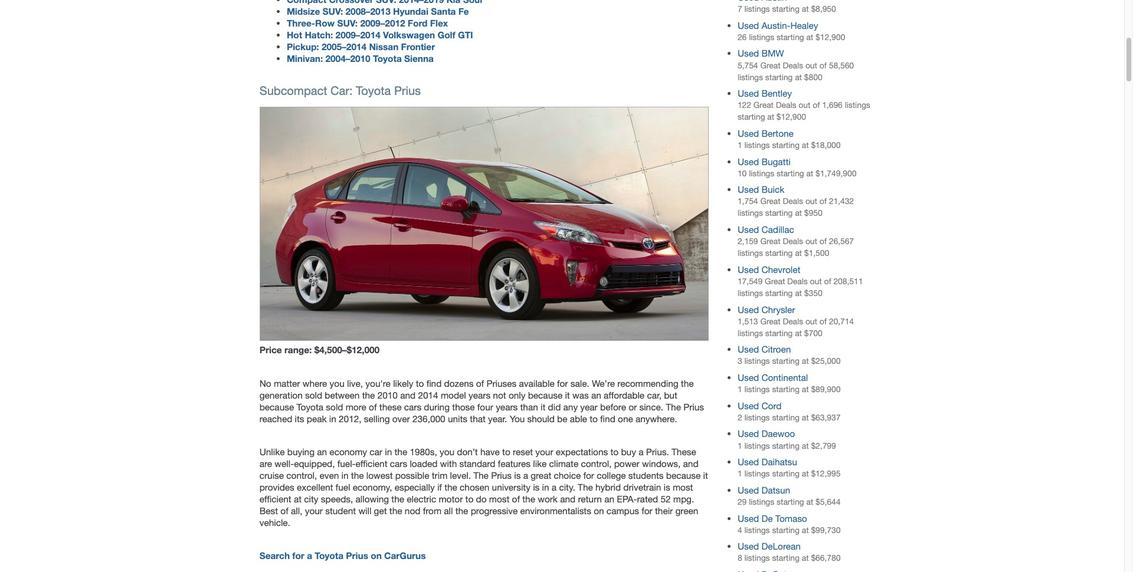 Task type: vqa. For each thing, say whether or not it's contained in the screenshot.


Task type: describe. For each thing, give the bounding box(es) containing it.
1 vertical spatial because
[[260, 402, 294, 413]]

starting up used austin-healey link
[[773, 4, 800, 14]]

$2,799
[[812, 441, 837, 451]]

prius down sienna
[[394, 84, 421, 97]]

at inside 17,549 great deals out of 208,511 listings starting at
[[796, 289, 802, 298]]

a left great
[[524, 471, 528, 481]]

college
[[597, 471, 626, 481]]

starting inside "used citroen 3 listings starting at $25,000"
[[773, 357, 800, 366]]

austin-
[[762, 20, 791, 31]]

out for cadillac
[[806, 237, 818, 246]]

used bugatti link
[[738, 156, 791, 167]]

at up healey
[[802, 4, 809, 14]]

at inside "used citroen 3 listings starting at $25,000"
[[802, 357, 809, 366]]

1 horizontal spatial your
[[536, 447, 554, 458]]

standard
[[460, 459, 496, 469]]

starting inside 5,754 great deals out of 58,560 listings starting at
[[766, 72, 793, 82]]

122
[[738, 101, 752, 110]]

out for bmw
[[806, 61, 818, 70]]

listings inside used continental 1 listings starting at $89,900
[[745, 385, 770, 394]]

out for chevrolet
[[811, 277, 822, 286]]

are
[[260, 459, 272, 469]]

four
[[478, 402, 494, 413]]

listings inside 17,549 great deals out of 208,511 listings starting at
[[738, 289, 764, 298]]

fuel
[[336, 482, 350, 493]]

1,696
[[823, 101, 843, 110]]

toyota right 'car:'
[[356, 84, 391, 97]]

not
[[493, 390, 506, 401]]

the down 'especially'
[[392, 494, 405, 505]]

listings inside "used citroen 3 listings starting at $25,000"
[[745, 357, 770, 366]]

cord
[[762, 401, 782, 411]]

used buick link
[[738, 184, 785, 195]]

of down university
[[512, 494, 520, 505]]

great for bmw
[[761, 61, 781, 70]]

listings inside used datsun 29 listings starting at $5,644
[[749, 498, 775, 507]]

1 for used continental
[[738, 385, 743, 394]]

7
[[738, 4, 743, 14]]

these
[[380, 402, 402, 413]]

listings inside used austin-healey 26 listings starting at $12,900
[[749, 32, 775, 42]]

from
[[423, 506, 442, 517]]

used for used chevrolet
[[738, 264, 759, 275]]

1 vertical spatial your
[[305, 506, 323, 517]]

used de tomaso 4 listings starting at $99,730
[[738, 514, 841, 535]]

at inside used daihatsu 1 listings starting at $12,995
[[802, 470, 809, 479]]

bertone
[[762, 128, 794, 139]]

used delorean link
[[738, 542, 801, 552]]

all
[[444, 506, 453, 517]]

cars inside unlike buying an economy car in the 1980s, you don't have to reset your expectations to buy a prius. these are well-equipped, fuel-efficient cars loaded with standard features like climate control, power windows, and cruise control, even in the lowest possible trim level. the prius is a great choice for college students because it provides excellent fuel economy, especially if the chosen university is in a city. the hybrid drivetrain is most efficient at city speeds, allowing the electric motor to do most of the work and return an epa-rated 52 mpg. best of all, your student will get the nod from all the progressive environmentalists on campus for their green vehicle.
[[390, 459, 408, 469]]

listings inside used cord 2 listings starting at $63,937
[[745, 413, 770, 423]]

for right search
[[292, 551, 305, 562]]

5,754
[[738, 61, 759, 70]]

used for used de tomaso 4 listings starting at $99,730
[[738, 514, 759, 524]]

choice
[[554, 471, 581, 481]]

prius inside unlike buying an economy car in the 1980s, you don't have to reset your expectations to buy a prius. these are well-equipped, fuel-efficient cars loaded with standard features like climate control, power windows, and cruise control, even in the lowest possible trim level. the prius is a great choice for college students because it provides excellent fuel economy, especially if the chosen university is in a city. the hybrid drivetrain is most efficient at city speeds, allowing the electric motor to do most of the work and return an epa-rated 52 mpg. best of all, your student will get the nod from all the progressive environmentalists on campus for their green vehicle.
[[491, 471, 512, 481]]

those
[[452, 402, 475, 413]]

starting inside used daewoo 1 listings starting at $2,799
[[773, 441, 800, 451]]

of right dozens
[[476, 378, 484, 389]]

ford
[[408, 18, 428, 28]]

1 vertical spatial most
[[489, 494, 510, 505]]

likely
[[393, 378, 414, 389]]

out for buick
[[806, 197, 818, 206]]

in right car
[[385, 447, 392, 458]]

1 horizontal spatial the
[[578, 482, 593, 493]]

deals for used buick
[[783, 197, 804, 206]]

used datsun 29 listings starting at $5,644
[[738, 485, 841, 507]]

deals for used bmw
[[783, 61, 804, 70]]

it inside unlike buying an economy car in the 1980s, you don't have to reset your expectations to buy a prius. these are well-equipped, fuel-efficient cars loaded with standard features like climate control, power windows, and cruise control, even in the lowest possible trim level. the prius is a great choice for college students because it provides excellent fuel economy, especially if the chosen university is in a city. the hybrid drivetrain is most efficient at city speeds, allowing the electric motor to do most of the work and return an epa-rated 52 mpg. best of all, your student will get the nod from all the progressive environmentalists on campus for their green vehicle.
[[704, 471, 708, 481]]

delorean
[[762, 542, 801, 552]]

0 horizontal spatial the
[[474, 471, 489, 481]]

1 for used daihatsu
[[738, 470, 743, 479]]

2014
[[418, 390, 439, 401]]

price
[[260, 345, 282, 356]]

minivan: 2004–2010 toyota sienna link
[[287, 53, 434, 64]]

great for chrysler
[[761, 317, 781, 326]]

2
[[738, 413, 743, 423]]

a right search
[[307, 551, 312, 562]]

the down you're
[[362, 390, 375, 401]]

listings inside 1,513 great deals out of 20,714 listings starting at
[[738, 329, 764, 338]]

$18,000
[[812, 141, 841, 150]]

used continental 1 listings starting at $89,900
[[738, 373, 841, 394]]

toyota down student
[[315, 551, 344, 562]]

$1,500
[[805, 249, 830, 258]]

at inside used continental 1 listings starting at $89,900
[[802, 385, 809, 394]]

208,511
[[834, 277, 864, 286]]

in up work
[[542, 482, 550, 493]]

climate
[[550, 459, 579, 469]]

1 horizontal spatial years
[[496, 402, 518, 413]]

great for bentley
[[754, 101, 774, 110]]

2008–2013
[[346, 6, 391, 16]]

a right buy at right
[[639, 447, 644, 458]]

datsun
[[762, 485, 791, 496]]

1 vertical spatial an
[[317, 447, 327, 458]]

chevrolet
[[762, 264, 801, 275]]

electric
[[407, 494, 436, 505]]

able
[[570, 414, 587, 424]]

1,513
[[738, 317, 759, 326]]

$89,900
[[812, 385, 841, 394]]

chosen
[[460, 482, 490, 493]]

row
[[315, 18, 335, 28]]

for right choice
[[584, 471, 595, 481]]

for down rated
[[642, 506, 653, 517]]

to left buy at right
[[611, 447, 619, 458]]

used citroen link
[[738, 344, 791, 355]]

at inside used datsun 29 listings starting at $5,644
[[807, 498, 814, 507]]

2 vertical spatial and
[[560, 494, 576, 505]]

you inside unlike buying an economy car in the 1980s, you don't have to reset your expectations to buy a prius. these are well-equipped, fuel-efficient cars loaded with standard features like climate control, power windows, and cruise control, even in the lowest possible trim level. the prius is a great choice for college students because it provides excellent fuel economy, especially if the chosen university is in a city. the hybrid drivetrain is most efficient at city speeds, allowing the electric motor to do most of the work and return an epa-rated 52 mpg. best of all, your student will get the nod from all the progressive environmentalists on campus for their green vehicle.
[[440, 447, 455, 458]]

bentley
[[762, 88, 792, 99]]

used for used daihatsu 1 listings starting at $12,995
[[738, 457, 759, 468]]

listings inside used daewoo 1 listings starting at $2,799
[[745, 441, 770, 451]]

lowest
[[367, 471, 393, 481]]

used for used bentley
[[738, 88, 759, 99]]

the left work
[[523, 494, 536, 505]]

at inside 122 great deals out of 1,696 listings starting at
[[768, 112, 775, 122]]

prius down will
[[346, 551, 368, 562]]

hot hatch: 2009–2014 volkswagen golf gti link
[[287, 29, 473, 40]]

used bentley
[[738, 88, 792, 99]]

52
[[661, 494, 671, 505]]

1 vertical spatial on
[[371, 551, 382, 562]]

no matter where you live, you're likely to find dozens of priuses available for sale. we're recommending the generation sold between the 2010 and 2014 model years not only because it was an affordable car, but because toyota sold more of these cars during those four years than it did any year before or since. the prius reached its peak in 2012, selling over 236,000 units that year. you should be able to find one anywhere.
[[260, 378, 704, 424]]

1 for used bertone
[[738, 141, 743, 150]]

power
[[615, 459, 640, 469]]

0 vertical spatial because
[[528, 390, 563, 401]]

used for used citroen 3 listings starting at $25,000
[[738, 344, 759, 355]]

to down year
[[590, 414, 598, 424]]

daewoo
[[762, 429, 795, 440]]

car:
[[331, 84, 353, 97]]

8
[[738, 554, 743, 564]]

0 vertical spatial efficient
[[356, 459, 388, 469]]

year
[[581, 402, 598, 413]]

best
[[260, 506, 278, 517]]

sienna
[[404, 53, 434, 64]]

these
[[672, 447, 697, 458]]

of inside 1,754 great deals out of 21,432 listings starting at
[[820, 197, 827, 206]]

listings inside 122 great deals out of 1,696 listings starting at
[[845, 101, 871, 110]]

search for a toyota prius on cargurus link
[[260, 551, 426, 562]]

1 vertical spatial $12,900
[[777, 112, 807, 122]]

1 vertical spatial find
[[601, 414, 616, 424]]

starting inside used bugatti 10 listings starting at $1,749,900
[[777, 169, 805, 178]]

2 horizontal spatial is
[[664, 482, 671, 493]]

range:
[[285, 345, 312, 356]]

3
[[738, 357, 743, 366]]

of inside 1,513 great deals out of 20,714 listings starting at
[[820, 317, 827, 326]]

the down fuel-
[[351, 471, 364, 481]]

0 horizontal spatial years
[[469, 390, 491, 401]]

1 vertical spatial sold
[[326, 402, 343, 413]]

return
[[578, 494, 602, 505]]

at inside unlike buying an economy car in the 1980s, you don't have to reset your expectations to buy a prius. these are well-equipped, fuel-efficient cars loaded with standard features like climate control, power windows, and cruise control, even in the lowest possible trim level. the prius is a great choice for college students because it provides excellent fuel economy, especially if the chosen university is in a city. the hybrid drivetrain is most efficient at city speeds, allowing the electric motor to do most of the work and return an epa-rated 52 mpg. best of all, your student will get the nod from all the progressive environmentalists on campus for their green vehicle.
[[294, 494, 302, 505]]

at inside used austin-healey 26 listings starting at $12,900
[[807, 32, 814, 42]]

search
[[260, 551, 290, 562]]

listings right 7
[[745, 4, 770, 14]]

of inside 122 great deals out of 1,696 listings starting at
[[813, 101, 820, 110]]

listings inside 2,159 great deals out of 26,567 listings starting at
[[738, 249, 764, 258]]

$800
[[805, 72, 823, 82]]

especially
[[395, 482, 435, 493]]

at inside "used bertone 1 listings starting at $18,000"
[[802, 141, 809, 150]]

hatch:
[[305, 29, 333, 40]]

an inside no matter where you live, you're likely to find dozens of priuses available for sale. we're recommending the generation sold between the 2010 and 2014 model years not only because it was an affordable car, but because toyota sold more of these cars during those four years than it did any year before or since. the prius reached its peak in 2012, selling over 236,000 units that year. you should be able to find one anywhere.
[[592, 390, 602, 401]]

toyota inside midsize suv: 2008–2013 hyundai santa fe three-row suv: 2009–2012 ford flex hot hatch: 2009–2014 volkswagen golf gti pickup: 2005–2014 nissan frontier minivan: 2004–2010 toyota sienna
[[373, 53, 402, 64]]

cargurus
[[384, 551, 426, 562]]

available
[[519, 378, 555, 389]]

the right recommending
[[681, 378, 694, 389]]

of up selling
[[369, 402, 377, 413]]

used cadillac link
[[738, 224, 795, 235]]

was
[[573, 390, 589, 401]]

1 vertical spatial and
[[684, 459, 699, 469]]

you inside no matter where you live, you're likely to find dozens of priuses available for sale. we're recommending the generation sold between the 2010 and 2014 model years not only because it was an affordable car, but because toyota sold more of these cars during those four years than it did any year before or since. the prius reached its peak in 2012, selling over 236,000 units that year. you should be able to find one anywhere.
[[330, 378, 345, 389]]

at inside used daewoo 1 listings starting at $2,799
[[802, 441, 809, 451]]

subcompact car: toyota prius
[[260, 84, 421, 97]]

of inside 17,549 great deals out of 208,511 listings starting at
[[825, 277, 832, 286]]

great for buick
[[761, 197, 781, 206]]

environmentalists
[[521, 506, 592, 517]]

0 vertical spatial sold
[[305, 390, 322, 401]]

starting inside 122 great deals out of 1,696 listings starting at
[[738, 112, 766, 122]]

because inside unlike buying an economy car in the 1980s, you don't have to reset your expectations to buy a prius. these are well-equipped, fuel-efficient cars loaded with standard features like climate control, power windows, and cruise control, even in the lowest possible trim level. the prius is a great choice for college students because it provides excellent fuel economy, especially if the chosen university is in a city. the hybrid drivetrain is most efficient at city speeds, allowing the electric motor to do most of the work and return an epa-rated 52 mpg. best of all, your student will get the nod from all the progressive environmentalists on campus for their green vehicle.
[[667, 471, 701, 481]]



Task type: locate. For each thing, give the bounding box(es) containing it.
1 horizontal spatial sold
[[326, 402, 343, 413]]

out left 1,696
[[799, 101, 811, 110]]

2 vertical spatial it
[[704, 471, 708, 481]]

at left $25,000
[[802, 357, 809, 366]]

used up 4
[[738, 514, 759, 524]]

is down great
[[533, 482, 540, 493]]

but
[[664, 390, 678, 401]]

toyota up the peak
[[297, 402, 324, 413]]

deals for used chrysler
[[783, 317, 804, 326]]

the
[[681, 378, 694, 389], [362, 390, 375, 401], [395, 447, 408, 458], [351, 471, 364, 481], [445, 482, 458, 493], [392, 494, 405, 505], [523, 494, 536, 505], [390, 506, 402, 517], [456, 506, 469, 517]]

great inside 1,754 great deals out of 21,432 listings starting at
[[761, 197, 781, 206]]

2012,
[[339, 414, 362, 424]]

$4,500–$12,000
[[315, 345, 380, 356]]

listings inside 1,754 great deals out of 21,432 listings starting at
[[738, 209, 764, 218]]

0 horizontal spatial find
[[427, 378, 442, 389]]

0 vertical spatial cars
[[404, 402, 422, 413]]

starting up daewoo
[[773, 413, 800, 423]]

anywhere.
[[636, 414, 678, 424]]

20,714
[[829, 317, 855, 326]]

car
[[370, 447, 383, 458]]

great inside 5,754 great deals out of 58,560 listings starting at
[[761, 61, 781, 70]]

starting up bentley
[[766, 72, 793, 82]]

the left the 1980s,
[[395, 447, 408, 458]]

be
[[557, 414, 568, 424]]

find up 2014
[[427, 378, 442, 389]]

7 used from the top
[[738, 224, 759, 235]]

great down bmw
[[761, 61, 781, 70]]

that
[[470, 414, 486, 424]]

5 used from the top
[[738, 156, 759, 167]]

of up $950 at the right of the page
[[820, 197, 827, 206]]

year.
[[488, 414, 507, 424]]

0 vertical spatial on
[[594, 506, 604, 517]]

the right the all
[[456, 506, 469, 517]]

used down 122
[[738, 128, 759, 139]]

and inside no matter where you live, you're likely to find dozens of priuses available for sale. we're recommending the generation sold between the 2010 and 2014 model years not only because it was an affordable car, but because toyota sold more of these cars during those four years than it did any year before or since. the prius reached its peak in 2012, selling over 236,000 units that year. you should be able to find one anywhere.
[[400, 390, 416, 401]]

0 horizontal spatial because
[[260, 402, 294, 413]]

1 vertical spatial control,
[[287, 471, 317, 481]]

to up 2014
[[416, 378, 424, 389]]

deals down cadillac
[[783, 237, 804, 246]]

for inside no matter where you live, you're likely to find dozens of priuses available for sale. we're recommending the generation sold between the 2010 and 2014 model years not only because it was an affordable car, but because toyota sold more of these cars during those four years than it did any year before or since. the prius reached its peak in 2012, selling over 236,000 units that year. you should be able to find one anywhere.
[[557, 378, 568, 389]]

of inside 2,159 great deals out of 26,567 listings starting at
[[820, 237, 827, 246]]

used for used daewoo 1 listings starting at $2,799
[[738, 429, 759, 440]]

starting down "tomaso" on the bottom of the page
[[773, 526, 800, 535]]

listings down 1,513 at the bottom right of page
[[738, 329, 764, 338]]

4 used from the top
[[738, 128, 759, 139]]

any
[[564, 402, 578, 413]]

deals down bmw
[[783, 61, 804, 70]]

with
[[440, 459, 457, 469]]

starting down continental
[[773, 385, 800, 394]]

3 1 from the top
[[738, 441, 743, 451]]

1 vertical spatial efficient
[[260, 494, 291, 505]]

great for cadillac
[[761, 237, 781, 246]]

0 vertical spatial an
[[592, 390, 602, 401]]

used chrysler link
[[738, 304, 796, 315]]

deals down bentley
[[776, 101, 797, 110]]

your down the city
[[305, 506, 323, 517]]

even
[[320, 471, 339, 481]]

used chrysler
[[738, 304, 796, 315]]

2 1 from the top
[[738, 385, 743, 394]]

don't
[[457, 447, 478, 458]]

economy,
[[353, 482, 392, 493]]

used inside used delorean 8 listings starting at $66,780
[[738, 542, 759, 552]]

2 vertical spatial because
[[667, 471, 701, 481]]

out inside 1,754 great deals out of 21,432 listings starting at
[[806, 197, 818, 206]]

listings down used datsun link
[[749, 498, 775, 507]]

the inside no matter where you live, you're likely to find dozens of priuses available for sale. we're recommending the generation sold between the 2010 and 2014 model years not only because it was an affordable car, but because toyota sold more of these cars during those four years than it did any year before or since. the prius reached its peak in 2012, selling over 236,000 units that year. you should be able to find one anywhere.
[[666, 402, 681, 413]]

used up 26
[[738, 20, 759, 31]]

starting inside used datsun 29 listings starting at $5,644
[[777, 498, 805, 507]]

out up the '$800'
[[806, 61, 818, 70]]

1 vertical spatial suv:
[[337, 18, 358, 28]]

1 vertical spatial you
[[440, 447, 455, 458]]

listings right 1,696
[[845, 101, 871, 110]]

0 horizontal spatial most
[[489, 494, 510, 505]]

12 used from the top
[[738, 401, 759, 411]]

deals for used cadillac
[[783, 237, 804, 246]]

out for chrysler
[[806, 317, 818, 326]]

used for used chrysler
[[738, 304, 759, 315]]

1 inside used daihatsu 1 listings starting at $12,995
[[738, 470, 743, 479]]

deals down the chrysler
[[783, 317, 804, 326]]

3 used from the top
[[738, 88, 759, 99]]

used for used delorean 8 listings starting at $66,780
[[738, 542, 759, 552]]

campus
[[607, 506, 639, 517]]

efficient down car
[[356, 459, 388, 469]]

starting inside the "used de tomaso 4 listings starting at $99,730"
[[773, 526, 800, 535]]

on inside unlike buying an economy car in the 1980s, you don't have to reset your expectations to buy a prius. these are well-equipped, fuel-efficient cars loaded with standard features like climate control, power windows, and cruise control, even in the lowest possible trim level. the prius is a great choice for college students because it provides excellent fuel economy, especially if the chosen university is in a city. the hybrid drivetrain is most efficient at city speeds, allowing the electric motor to do most of the work and return an epa-rated 52 mpg. best of all, your student will get the nod from all the progressive environmentalists on campus for their green vehicle.
[[594, 506, 604, 517]]

at inside used bugatti 10 listings starting at $1,749,900
[[807, 169, 814, 178]]

your up like
[[536, 447, 554, 458]]

buick
[[762, 184, 785, 195]]

at up the all,
[[294, 494, 302, 505]]

volkswagen
[[383, 29, 435, 40]]

out inside 17,549 great deals out of 208,511 listings starting at
[[811, 277, 822, 286]]

1,513 great deals out of 20,714 listings starting at
[[738, 317, 855, 338]]

out up the $350
[[811, 277, 822, 286]]

out inside 122 great deals out of 1,696 listings starting at
[[799, 101, 811, 110]]

deals inside 122 great deals out of 1,696 listings starting at
[[776, 101, 797, 110]]

buying
[[287, 447, 315, 458]]

2 used from the top
[[738, 48, 759, 59]]

listings down the used delorean link
[[745, 554, 770, 564]]

at inside 1,754 great deals out of 21,432 listings starting at
[[796, 209, 802, 218]]

1 horizontal spatial find
[[601, 414, 616, 424]]

122 great deals out of 1,696 listings starting at
[[738, 101, 871, 122]]

sold down where
[[305, 390, 322, 401]]

great
[[761, 61, 781, 70], [754, 101, 774, 110], [761, 197, 781, 206], [761, 237, 781, 246], [765, 277, 786, 286], [761, 317, 781, 326]]

at left $63,937
[[802, 413, 809, 423]]

bugatti
[[762, 156, 791, 167]]

sold down between
[[326, 402, 343, 413]]

0 horizontal spatial efficient
[[260, 494, 291, 505]]

9 used from the top
[[738, 304, 759, 315]]

deals inside 2,159 great deals out of 26,567 listings starting at
[[783, 237, 804, 246]]

1 horizontal spatial efficient
[[356, 459, 388, 469]]

0 vertical spatial find
[[427, 378, 442, 389]]

2 horizontal spatial it
[[704, 471, 708, 481]]

used delorean 8 listings starting at $66,780
[[738, 542, 841, 564]]

great inside 1,513 great deals out of 20,714 listings starting at
[[761, 317, 781, 326]]

0 horizontal spatial you
[[330, 378, 345, 389]]

live,
[[347, 378, 363, 389]]

listings inside 5,754 great deals out of 58,560 listings starting at
[[738, 72, 764, 82]]

starting down citroen
[[773, 357, 800, 366]]

14 used from the top
[[738, 457, 759, 468]]

of inside 5,754 great deals out of 58,560 listings starting at
[[820, 61, 827, 70]]

used for used continental 1 listings starting at $89,900
[[738, 373, 759, 383]]

more
[[346, 402, 367, 413]]

cadillac
[[762, 224, 795, 235]]

1 vertical spatial the
[[474, 471, 489, 481]]

prius.
[[646, 447, 669, 458]]

used up 122
[[738, 88, 759, 99]]

green
[[676, 506, 699, 517]]

students
[[629, 471, 664, 481]]

used for used cadillac
[[738, 224, 759, 235]]

used left daihatsu
[[738, 457, 759, 468]]

2 horizontal spatial because
[[667, 471, 701, 481]]

used up 29
[[738, 485, 759, 496]]

used datsun link
[[738, 485, 791, 496]]

1 horizontal spatial is
[[533, 482, 540, 493]]

0 vertical spatial suv:
[[323, 6, 343, 16]]

0 vertical spatial $12,900
[[816, 32, 846, 42]]

starting down delorean
[[773, 554, 800, 564]]

deals down buick
[[783, 197, 804, 206]]

1 horizontal spatial and
[[560, 494, 576, 505]]

0 vertical spatial you
[[330, 378, 345, 389]]

1980s,
[[410, 447, 437, 458]]

used inside used continental 1 listings starting at $89,900
[[738, 373, 759, 383]]

used up 5,754
[[738, 48, 759, 59]]

0 horizontal spatial it
[[541, 402, 546, 413]]

at inside 1,513 great deals out of 20,714 listings starting at
[[796, 329, 802, 338]]

toyota
[[373, 53, 402, 64], [356, 84, 391, 97], [297, 402, 324, 413], [315, 551, 344, 562]]

cruise
[[260, 471, 284, 481]]

cars up over
[[404, 402, 422, 413]]

listings inside used daihatsu 1 listings starting at $12,995
[[745, 470, 770, 479]]

$12,900 inside used austin-healey 26 listings starting at $12,900
[[816, 32, 846, 42]]

10
[[738, 169, 747, 178]]

used for used cord 2 listings starting at $63,937
[[738, 401, 759, 411]]

6 used from the top
[[738, 184, 759, 195]]

at left the $18,000
[[802, 141, 809, 150]]

used inside the "used de tomaso 4 listings starting at $99,730"
[[738, 514, 759, 524]]

starting inside used continental 1 listings starting at $89,900
[[773, 385, 800, 394]]

used for used bmw
[[738, 48, 759, 59]]

used inside used bugatti 10 listings starting at $1,749,900
[[738, 156, 759, 167]]

midsize suv: 2008–2013 hyundai santa fe three-row suv: 2009–2012 ford flex hot hatch: 2009–2014 volkswagen golf gti pickup: 2005–2014 nissan frontier minivan: 2004–2010 toyota sienna
[[287, 6, 473, 64]]

starting inside used austin-healey 26 listings starting at $12,900
[[777, 32, 805, 42]]

deals inside 1,513 great deals out of 20,714 listings starting at
[[783, 317, 804, 326]]

speeds,
[[321, 494, 353, 505]]

1 inside used daewoo 1 listings starting at $2,799
[[738, 441, 743, 451]]

0 horizontal spatial sold
[[305, 390, 322, 401]]

listings inside the "used de tomaso 4 listings starting at $99,730"
[[745, 526, 770, 535]]

well-
[[275, 459, 294, 469]]

listings up used bmw
[[749, 32, 775, 42]]

in inside no matter where you live, you're likely to find dozens of priuses available for sale. we're recommending the generation sold between the 2010 and 2014 model years not only because it was an affordable car, but because toyota sold more of these cars during those four years than it did any year before or since. the prius reached its peak in 2012, selling over 236,000 units that year. you should be able to find one anywhere.
[[329, 414, 336, 424]]

1 horizontal spatial on
[[594, 506, 604, 517]]

0 vertical spatial control,
[[581, 459, 612, 469]]

you're
[[366, 378, 391, 389]]

a left city.
[[552, 482, 557, 493]]

used for used datsun 29 listings starting at $5,644
[[738, 485, 759, 496]]

1,754
[[738, 197, 759, 206]]

starting inside used daihatsu 1 listings starting at $12,995
[[773, 470, 800, 479]]

progressive
[[471, 506, 518, 517]]

city.
[[559, 482, 576, 493]]

at left $1,500
[[796, 249, 802, 258]]

at left the $350
[[796, 289, 802, 298]]

0 vertical spatial your
[[536, 447, 554, 458]]

1 up used cord link
[[738, 385, 743, 394]]

11 used from the top
[[738, 373, 759, 383]]

at left $700
[[796, 329, 802, 338]]

used up 2
[[738, 401, 759, 411]]

1 horizontal spatial you
[[440, 447, 455, 458]]

1 inside "used bertone 1 listings starting at $18,000"
[[738, 141, 743, 150]]

prius up university
[[491, 471, 512, 481]]

0 horizontal spatial control,
[[287, 471, 317, 481]]

starting inside used cord 2 listings starting at $63,937
[[773, 413, 800, 423]]

used down 2
[[738, 429, 759, 440]]

epa-
[[617, 494, 637, 505]]

1 horizontal spatial control,
[[581, 459, 612, 469]]

mpg.
[[674, 494, 695, 505]]

used inside used daihatsu 1 listings starting at $12,995
[[738, 457, 759, 468]]

one
[[618, 414, 633, 424]]

0 vertical spatial years
[[469, 390, 491, 401]]

0 horizontal spatial and
[[400, 390, 416, 401]]

deals inside 1,754 great deals out of 21,432 listings starting at
[[783, 197, 804, 206]]

out for bentley
[[799, 101, 811, 110]]

starting
[[773, 4, 800, 14], [777, 32, 805, 42], [766, 72, 793, 82], [738, 112, 766, 122], [773, 141, 800, 150], [777, 169, 805, 178], [766, 209, 793, 218], [766, 249, 793, 258], [766, 289, 793, 298], [766, 329, 793, 338], [773, 357, 800, 366], [773, 385, 800, 394], [773, 413, 800, 423], [773, 441, 800, 451], [773, 470, 800, 479], [777, 498, 805, 507], [773, 526, 800, 535], [773, 554, 800, 564]]

1 for used daewoo
[[738, 441, 743, 451]]

1 horizontal spatial $12,900
[[816, 32, 846, 42]]

and down likely
[[400, 390, 416, 401]]

great
[[531, 471, 552, 481]]

price range: $4,500–$12,000
[[260, 345, 380, 356]]

starting inside 2,159 great deals out of 26,567 listings starting at
[[766, 249, 793, 258]]

used buick
[[738, 184, 785, 195]]

control, down expectations
[[581, 459, 612, 469]]

1 vertical spatial cars
[[390, 459, 408, 469]]

flex
[[430, 18, 448, 28]]

1 horizontal spatial it
[[565, 390, 570, 401]]

deals inside 17,549 great deals out of 208,511 listings starting at
[[788, 277, 808, 286]]

26
[[738, 32, 747, 42]]

used inside used cord 2 listings starting at $63,937
[[738, 401, 759, 411]]

gti
[[458, 29, 473, 40]]

used for used austin-healey 26 listings starting at $12,900
[[738, 20, 759, 31]]

10 used from the top
[[738, 344, 759, 355]]

at inside the "used de tomaso 4 listings starting at $99,730"
[[802, 526, 809, 535]]

you
[[330, 378, 345, 389], [440, 447, 455, 458]]

21,432
[[829, 197, 855, 206]]

santa
[[431, 6, 456, 16]]

peak
[[307, 414, 327, 424]]

is down the features
[[514, 471, 521, 481]]

to left "do"
[[466, 494, 474, 505]]

deals for used chevrolet
[[788, 277, 808, 286]]

1 up 10
[[738, 141, 743, 150]]

listings up used cord link
[[745, 385, 770, 394]]

used de tomaso link
[[738, 514, 808, 524]]

toyota inside no matter where you live, you're likely to find dozens of priuses available for sale. we're recommending the generation sold between the 2010 and 2014 model years not only because it was an affordable car, but because toyota sold more of these cars during those four years than it did any year before or since. the prius reached its peak in 2012, selling over 236,000 units that year. you should be able to find one anywhere.
[[297, 402, 324, 413]]

used inside used austin-healey 26 listings starting at $12,900
[[738, 20, 759, 31]]

deals inside 5,754 great deals out of 58,560 listings starting at
[[783, 61, 804, 70]]

0 horizontal spatial $12,900
[[777, 112, 807, 122]]

to up the features
[[503, 447, 511, 458]]

17 used from the top
[[738, 542, 759, 552]]

and down city.
[[560, 494, 576, 505]]

1 horizontal spatial most
[[673, 482, 694, 493]]

before
[[601, 402, 627, 413]]

2,159
[[738, 237, 759, 246]]

0 horizontal spatial is
[[514, 471, 521, 481]]

used bertone link
[[738, 128, 794, 139]]

0 vertical spatial it
[[565, 390, 570, 401]]

you up between
[[330, 378, 345, 389]]

13 used from the top
[[738, 429, 759, 440]]

starting up "tomaso" on the bottom of the page
[[777, 498, 805, 507]]

you up with
[[440, 447, 455, 458]]

great inside 17,549 great deals out of 208,511 listings starting at
[[765, 277, 786, 286]]

listings down used cord link
[[745, 413, 770, 423]]

used for used bertone 1 listings starting at $18,000
[[738, 128, 759, 139]]

used
[[738, 20, 759, 31], [738, 48, 759, 59], [738, 88, 759, 99], [738, 128, 759, 139], [738, 156, 759, 167], [738, 184, 759, 195], [738, 224, 759, 235], [738, 264, 759, 275], [738, 304, 759, 315], [738, 344, 759, 355], [738, 373, 759, 383], [738, 401, 759, 411], [738, 429, 759, 440], [738, 457, 759, 468], [738, 485, 759, 496], [738, 514, 759, 524], [738, 542, 759, 552]]

prius inside no matter where you live, you're likely to find dozens of priuses available for sale. we're recommending the generation sold between the 2010 and 2014 model years not only because it was an affordable car, but because toyota sold more of these cars during those four years than it did any year before or since. the prius reached its peak in 2012, selling over 236,000 units that year. you should be able to find one anywhere.
[[684, 402, 704, 413]]

used continental link
[[738, 373, 808, 383]]

1 used from the top
[[738, 20, 759, 31]]

at inside used delorean 8 listings starting at $66,780
[[802, 554, 809, 564]]

1 horizontal spatial because
[[528, 390, 563, 401]]

priuses
[[487, 378, 517, 389]]

4
[[738, 526, 743, 535]]

in right the peak
[[329, 414, 336, 424]]

2 horizontal spatial an
[[605, 494, 615, 505]]

8 used from the top
[[738, 264, 759, 275]]

$12,900 up bertone
[[777, 112, 807, 122]]

starting down bugatti
[[777, 169, 805, 178]]

2 horizontal spatial the
[[666, 402, 681, 413]]

at left $950 at the right of the page
[[796, 209, 802, 218]]

used up the 8 in the right of the page
[[738, 542, 759, 552]]

vehicle.
[[260, 518, 290, 528]]

0 horizontal spatial on
[[371, 551, 382, 562]]

between
[[325, 390, 360, 401]]

no
[[260, 378, 271, 389]]

starting inside 1,754 great deals out of 21,432 listings starting at
[[766, 209, 793, 218]]

used inside "used bertone 1 listings starting at $18,000"
[[738, 128, 759, 139]]

you
[[510, 414, 525, 424]]

hybrid
[[596, 482, 621, 493]]

pickup: 2005–2014 nissan frontier link
[[287, 41, 435, 52]]

car,
[[647, 390, 662, 401]]

deals for used bentley
[[776, 101, 797, 110]]

1 1 from the top
[[738, 141, 743, 150]]

in down fuel-
[[342, 471, 349, 481]]

the right get
[[390, 506, 402, 517]]

because down available
[[528, 390, 563, 401]]

listings inside used bugatti 10 listings starting at $1,749,900
[[749, 169, 775, 178]]

during
[[424, 402, 450, 413]]

used inside "used citroen 3 listings starting at $25,000"
[[738, 344, 759, 355]]

at left $66,780
[[802, 554, 809, 564]]

an up equipped, in the bottom left of the page
[[317, 447, 327, 458]]

the right if
[[445, 482, 458, 493]]

0 horizontal spatial your
[[305, 506, 323, 517]]

city
[[304, 494, 319, 505]]

at inside 2,159 great deals out of 26,567 listings starting at
[[796, 249, 802, 258]]

an
[[592, 390, 602, 401], [317, 447, 327, 458], [605, 494, 615, 505]]

their
[[655, 506, 673, 517]]

deals up the $350
[[788, 277, 808, 286]]

starting inside used delorean 8 listings starting at $66,780
[[773, 554, 800, 564]]

at left $12,995
[[802, 470, 809, 479]]

should
[[528, 414, 555, 424]]

at inside 5,754 great deals out of 58,560 listings starting at
[[796, 72, 802, 82]]

2 horizontal spatial and
[[684, 459, 699, 469]]

great down used bentley
[[754, 101, 774, 110]]

16 used from the top
[[738, 514, 759, 524]]

listings down used daewoo link
[[745, 441, 770, 451]]

1 horizontal spatial an
[[592, 390, 602, 401]]

0 vertical spatial the
[[666, 402, 681, 413]]

starting inside 17,549 great deals out of 208,511 listings starting at
[[766, 289, 793, 298]]

0 vertical spatial most
[[673, 482, 694, 493]]

at left $1,749,900
[[807, 169, 814, 178]]

if
[[437, 482, 442, 493]]

great down used chevrolet link
[[765, 277, 786, 286]]

used inside used daewoo 1 listings starting at $2,799
[[738, 429, 759, 440]]

listings inside used delorean 8 listings starting at $66,780
[[745, 554, 770, 564]]

great for chevrolet
[[765, 277, 786, 286]]

0 vertical spatial and
[[400, 390, 416, 401]]

of left the all,
[[281, 506, 289, 517]]

starting inside 1,513 great deals out of 20,714 listings starting at
[[766, 329, 793, 338]]

great inside 122 great deals out of 1,696 listings starting at
[[754, 101, 774, 110]]

used chevrolet
[[738, 264, 801, 275]]

of up the '$800'
[[820, 61, 827, 70]]

at left $5,644
[[807, 498, 814, 507]]

dozens
[[444, 378, 474, 389]]

at inside used cord 2 listings starting at $63,937
[[802, 413, 809, 423]]

$950
[[805, 209, 823, 218]]

0 horizontal spatial an
[[317, 447, 327, 458]]

years up four
[[469, 390, 491, 401]]

1 vertical spatial years
[[496, 402, 518, 413]]

15 used from the top
[[738, 485, 759, 496]]

starting inside "used bertone 1 listings starting at $18,000"
[[773, 141, 800, 150]]

1 vertical spatial it
[[541, 402, 546, 413]]

the up return
[[578, 482, 593, 493]]

used for used bugatti 10 listings starting at $1,749,900
[[738, 156, 759, 167]]

out inside 5,754 great deals out of 58,560 listings starting at
[[806, 61, 818, 70]]

used cord 2 listings starting at $63,937
[[738, 401, 841, 423]]

$1,749,900
[[816, 169, 857, 178]]

out inside 1,513 great deals out of 20,714 listings starting at
[[806, 317, 818, 326]]

loaded
[[410, 459, 438, 469]]

used cord link
[[738, 401, 782, 411]]

starting up chevrolet
[[766, 249, 793, 258]]

listings inside "used bertone 1 listings starting at $18,000"
[[745, 141, 770, 150]]

it
[[565, 390, 570, 401], [541, 402, 546, 413], [704, 471, 708, 481]]

listings down the "used citroen" link
[[745, 357, 770, 366]]

cars inside no matter where you live, you're likely to find dozens of priuses available for sale. we're recommending the generation sold between the 2010 and 2014 model years not only because it was an affordable car, but because toyota sold more of these cars during those four years than it did any year before or since. the prius reached its peak in 2012, selling over 236,000 units that year. you should be able to find one anywhere.
[[404, 402, 422, 413]]

great inside 2,159 great deals out of 26,567 listings starting at
[[761, 237, 781, 246]]

of left 1,696
[[813, 101, 820, 110]]

used for used buick
[[738, 184, 759, 195]]

29
[[738, 498, 747, 507]]

2 vertical spatial an
[[605, 494, 615, 505]]

4 1 from the top
[[738, 470, 743, 479]]

2 vertical spatial the
[[578, 482, 593, 493]]



